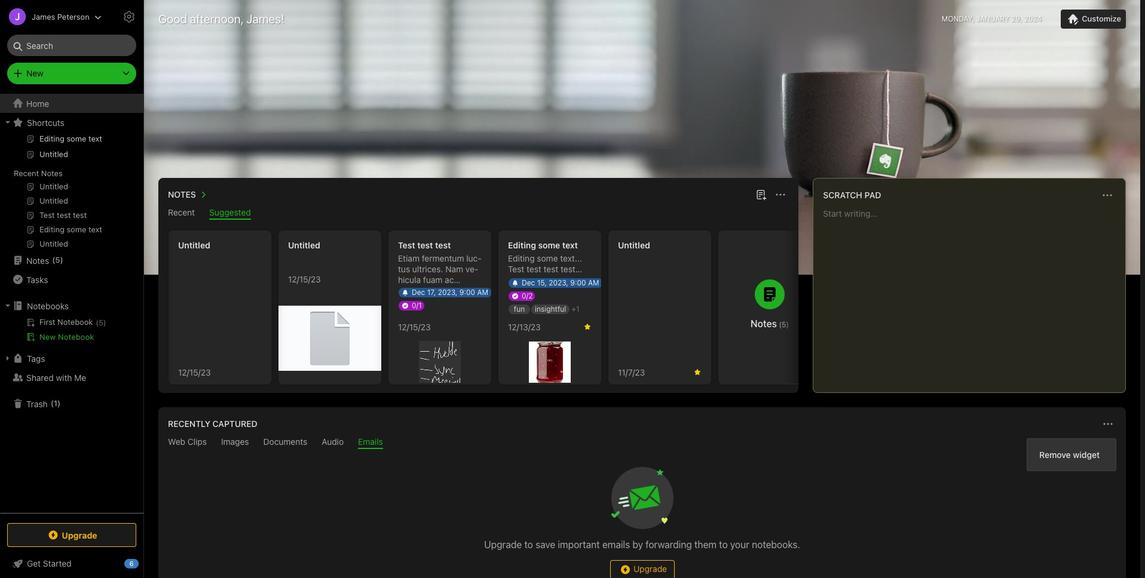 Task type: describe. For each thing, give the bounding box(es) containing it.
notebooks.
[[752, 540, 800, 550]]

15,
[[537, 279, 547, 287]]

new for new notebook
[[39, 332, 56, 342]]

nisi
[[426, 296, 439, 307]]

tasks
[[26, 275, 48, 285]]

2 editing from the top
[[508, 253, 535, 264]]

web clips
[[168, 437, 207, 447]]

with
[[56, 373, 72, 383]]

settings image
[[122, 10, 136, 24]]

web
[[168, 437, 185, 447]]

mauris
[[398, 296, 424, 307]]

3 untitled from the left
[[618, 240, 650, 250]]

captured
[[213, 419, 257, 429]]

9:00 for test
[[570, 279, 586, 287]]

get started
[[27, 559, 71, 569]]

recent for recent
[[168, 207, 195, 218]]

+1
[[572, 305, 579, 314]]

dec 15, 2023, 9:00 am
[[522, 279, 599, 287]]

qu...
[[424, 339, 441, 350]]

etiam
[[398, 253, 420, 264]]

world
[[530, 286, 553, 296]]

tus
[[398, 253, 482, 274]]

proin
[[421, 329, 441, 339]]

suggested
[[209, 207, 251, 218]]

nam
[[445, 264, 463, 274]]

11/7/23
[[618, 367, 645, 377]]

insightful
[[535, 305, 566, 314]]

emails
[[358, 437, 383, 447]]

customize button
[[1061, 10, 1126, 29]]

orci,
[[442, 296, 458, 307]]

get
[[27, 559, 41, 569]]

peterson
[[57, 12, 90, 21]]

hello
[[508, 286, 528, 296]]

started
[[43, 559, 71, 569]]

recently
[[168, 419, 210, 429]]

james peterson
[[32, 12, 90, 21]]

0/1
[[412, 301, 422, 310]]

0/2
[[522, 292, 533, 301]]

upgrade inside button
[[634, 564, 667, 574]]

hicula
[[398, 264, 478, 285]]

important
[[558, 540, 600, 550]]

recent for recent notes
[[14, 169, 39, 178]]

0 vertical spatial some
[[538, 240, 560, 250]]

notes inside button
[[168, 189, 196, 200]]

bibendum
[[398, 307, 437, 317]]

remove widget link
[[1027, 446, 1116, 464]]

thumbnail image for test
[[529, 342, 571, 383]]

tree containing home
[[0, 94, 143, 513]]

1 editing from the top
[[508, 240, 536, 250]]

2024
[[1024, 14, 1042, 23]]

Account field
[[0, 5, 101, 29]]

afternoon,
[[190, 12, 244, 26]]

editing some text editing some text... test test test test test test test test test hello world amiright
[[508, 240, 591, 296]]

( 5 )
[[96, 319, 106, 328]]

2 untitled from the left
[[288, 240, 320, 250]]

purus
[[455, 307, 477, 317]]

0 horizontal spatial 5
[[55, 255, 60, 265]]

expand tags image
[[3, 354, 13, 363]]

17,
[[427, 288, 436, 297]]

monday,
[[942, 14, 974, 23]]

augue
[[398, 339, 422, 350]]

me
[[74, 373, 86, 383]]

images tab
[[221, 437, 249, 449]]

tab list for notes
[[161, 207, 796, 220]]

emails tab
[[358, 437, 383, 449]]

shortcuts
[[27, 117, 64, 128]]

january
[[976, 14, 1009, 23]]

Start writing… text field
[[823, 209, 1125, 383]]

home link
[[0, 94, 143, 113]]

remove
[[1039, 450, 1071, 460]]

ultrices.
[[412, 264, 443, 274]]

notes inside group
[[41, 169, 63, 178]]

1
[[54, 399, 57, 408]]

2023, for tus
[[438, 288, 457, 297]]

luc
[[466, 253, 482, 264]]

scratch pad
[[823, 190, 881, 200]]

tab list for recently captured
[[161, 437, 1124, 449]]

2 to from the left
[[719, 540, 728, 550]]

forwarding
[[646, 540, 692, 550]]

1 vertical spatial some
[[537, 253, 558, 264]]

clips
[[188, 437, 207, 447]]

text
[[562, 240, 578, 250]]

shared with me link
[[0, 368, 143, 387]]

eleifend
[[398, 286, 429, 296]]

1 horizontal spatial more actions image
[[1100, 188, 1115, 203]]

shared with me
[[26, 373, 86, 383]]

( inside new notebook group
[[96, 319, 99, 328]]

upgrade to save important emails by forwarding them to your notebooks.
[[484, 540, 800, 550]]

scratch pad button
[[821, 188, 881, 203]]

remove widget
[[1039, 450, 1100, 460]]

trash ( 1 )
[[26, 399, 60, 409]]

more actions field for recently captured
[[1100, 416, 1116, 433]]

ac
[[445, 275, 454, 285]]

audio tab
[[322, 437, 344, 449]]

1 horizontal spatial upgrade
[[484, 540, 522, 550]]

sed
[[439, 307, 453, 317]]

web clips tab
[[168, 437, 207, 449]]

recent tab
[[168, 207, 195, 220]]

your
[[730, 540, 749, 550]]

test inside "test test test etiam fermentum luc tus ultrices. nam ve hicula fuam ac eleifend vulputate. mauris nisi orci, bibendum sed purus ac, dapibus cursus risus. proin maximus, augue qu..."
[[398, 240, 415, 250]]

fuam
[[423, 275, 443, 285]]



Task type: locate. For each thing, give the bounding box(es) containing it.
save
[[536, 540, 555, 550]]

more actions field for scratch pad
[[1099, 187, 1116, 204]]

1 to from the left
[[524, 540, 533, 550]]

untitled
[[178, 240, 210, 250], [288, 240, 320, 250], [618, 240, 650, 250]]

them
[[694, 540, 717, 550]]

0 horizontal spatial 12/15/23
[[178, 367, 211, 377]]

0 vertical spatial test
[[398, 240, 415, 250]]

am right amiright
[[588, 279, 599, 287]]

new
[[26, 68, 43, 78], [39, 332, 56, 342]]

1 horizontal spatial 9:00
[[570, 279, 586, 287]]

text...
[[560, 253, 582, 264]]

ve
[[466, 264, 478, 274]]

documents
[[263, 437, 307, 447]]

good afternoon, james!
[[158, 12, 284, 26]]

recent down shortcuts
[[14, 169, 39, 178]]

upgrade inside popup button
[[62, 530, 97, 541]]

0 vertical spatial new
[[26, 68, 43, 78]]

thumbnail image for tus
[[419, 342, 461, 383]]

0 horizontal spatial more actions image
[[774, 188, 788, 202]]

fun
[[514, 305, 525, 314]]

tags
[[27, 354, 45, 364]]

tree
[[0, 94, 143, 513]]

amiright
[[555, 286, 586, 296]]

suggested tab
[[209, 207, 251, 220]]

0 horizontal spatial notes ( 5 )
[[26, 255, 63, 266]]

29,
[[1011, 14, 1022, 23]]

tab list containing recent
[[161, 207, 796, 220]]

james!
[[247, 12, 284, 26]]

new notebook
[[39, 332, 94, 342]]

1 vertical spatial 9:00
[[459, 288, 475, 297]]

dapibus
[[412, 318, 443, 328]]

1 tab list from the top
[[161, 207, 796, 220]]

1 vertical spatial 2023,
[[438, 288, 457, 297]]

9:00 right orci,
[[459, 288, 475, 297]]

1 vertical spatial dec
[[412, 288, 425, 297]]

9:00
[[570, 279, 586, 287], [459, 288, 475, 297]]

upgrade left save
[[484, 540, 522, 550]]

More actions field
[[772, 186, 789, 203], [1099, 187, 1116, 204], [1100, 416, 1116, 433]]

expand notebooks image
[[3, 301, 13, 311]]

some
[[538, 240, 560, 250], [537, 253, 558, 264]]

am for test
[[588, 279, 599, 287]]

dec left 17,
[[412, 288, 425, 297]]

good
[[158, 12, 187, 26]]

cursus
[[445, 318, 471, 328]]

test test test etiam fermentum luc tus ultrices. nam ve hicula fuam ac eleifend vulputate. mauris nisi orci, bibendum sed purus ac, dapibus cursus risus. proin maximus, augue qu...
[[398, 240, 482, 350]]

1 horizontal spatial 2023,
[[549, 279, 568, 287]]

1 horizontal spatial 5
[[99, 319, 103, 328]]

upgrade button
[[610, 561, 674, 579]]

2 horizontal spatial 12/15/23
[[398, 322, 431, 332]]

recent notes group
[[0, 132, 143, 256]]

new notebook group
[[0, 316, 143, 349]]

dec for test
[[522, 279, 535, 287]]

documents tab
[[263, 437, 307, 449]]

widget
[[1073, 450, 1100, 460]]

some left text
[[538, 240, 560, 250]]

james
[[32, 12, 55, 21]]

thumbnail image
[[279, 306, 381, 371], [419, 342, 461, 383], [529, 342, 571, 383]]

notes inside notes ( 5 )
[[26, 256, 49, 266]]

new up tags
[[39, 332, 56, 342]]

Search text field
[[16, 35, 128, 56]]

more actions image
[[774, 188, 788, 202], [1100, 188, 1115, 203]]

0 vertical spatial editing
[[508, 240, 536, 250]]

test inside editing some text editing some text... test test test test test test test test test hello world amiright
[[508, 264, 524, 274]]

1 vertical spatial tab list
[[161, 437, 1124, 449]]

recently captured
[[168, 419, 257, 429]]

0 horizontal spatial thumbnail image
[[279, 306, 381, 371]]

recent
[[14, 169, 39, 178], [168, 207, 195, 218]]

test
[[398, 240, 415, 250], [508, 264, 524, 274]]

2 horizontal spatial 5
[[782, 320, 786, 329]]

1 vertical spatial recent
[[168, 207, 195, 218]]

some left text...
[[537, 253, 558, 264]]

fermentum
[[422, 253, 464, 264]]

audio
[[322, 437, 344, 447]]

insightful +1
[[535, 305, 579, 314]]

1 horizontal spatial thumbnail image
[[419, 342, 461, 383]]

2023, for test
[[549, 279, 568, 287]]

recent notes
[[14, 169, 63, 178]]

1 horizontal spatial dec
[[522, 279, 535, 287]]

1 horizontal spatial to
[[719, 540, 728, 550]]

click to collapse image
[[139, 556, 148, 571]]

recently captured button
[[166, 417, 257, 432]]

0 horizontal spatial upgrade
[[62, 530, 97, 541]]

am down ve
[[477, 288, 488, 297]]

0 horizontal spatial dec
[[412, 288, 425, 297]]

2023, right 15,
[[549, 279, 568, 287]]

) inside new notebook group
[[103, 319, 106, 328]]

risus.
[[398, 329, 419, 339]]

0 vertical spatial tab list
[[161, 207, 796, 220]]

dec for tus
[[412, 288, 425, 297]]

0 horizontal spatial am
[[477, 288, 488, 297]]

2 horizontal spatial untitled
[[618, 240, 650, 250]]

0 vertical spatial am
[[588, 279, 599, 287]]

upgrade up help and learning task checklist field
[[62, 530, 97, 541]]

dec 17, 2023, 9:00 am
[[412, 288, 488, 297]]

recent inside group
[[14, 169, 39, 178]]

2 vertical spatial 12/15/23
[[178, 367, 211, 377]]

0 vertical spatial notes ( 5 )
[[26, 255, 63, 266]]

1 horizontal spatial 12/15/23
[[288, 274, 321, 284]]

customize
[[1082, 14, 1121, 23]]

new inside popup button
[[26, 68, 43, 78]]

2 horizontal spatial thumbnail image
[[529, 342, 571, 383]]

1 untitled from the left
[[178, 240, 210, 250]]

new inside button
[[39, 332, 56, 342]]

to left your
[[719, 540, 728, 550]]

upgrade down upgrade to save important emails by forwarding them to your notebooks.
[[634, 564, 667, 574]]

monday, january 29, 2024
[[942, 14, 1042, 23]]

new notebook button
[[0, 330, 143, 344]]

notes button
[[166, 188, 210, 202]]

recent down notes button
[[168, 207, 195, 218]]

0 horizontal spatial 2023,
[[438, 288, 457, 297]]

notebook
[[58, 332, 94, 342]]

notebooks link
[[0, 296, 143, 316]]

9:00 down text...
[[570, 279, 586, 287]]

2023, down the ac
[[438, 288, 457, 297]]

maximus,
[[443, 329, 480, 339]]

1 horizontal spatial untitled
[[288, 240, 320, 250]]

editing
[[508, 240, 536, 250], [508, 253, 535, 264]]

test up the etiam
[[398, 240, 415, 250]]

0 vertical spatial 9:00
[[570, 279, 586, 287]]

0 horizontal spatial 9:00
[[459, 288, 475, 297]]

6
[[129, 560, 134, 568]]

5
[[55, 255, 60, 265], [99, 319, 103, 328], [782, 320, 786, 329]]

1 vertical spatial am
[[477, 288, 488, 297]]

1 horizontal spatial notes ( 5 )
[[751, 319, 789, 329]]

1 vertical spatial new
[[39, 332, 56, 342]]

1 horizontal spatial recent
[[168, 207, 195, 218]]

am for tus
[[477, 288, 488, 297]]

by
[[633, 540, 643, 550]]

1 horizontal spatial test
[[508, 264, 524, 274]]

vulputate.
[[431, 286, 470, 296]]

0 vertical spatial recent
[[14, 169, 39, 178]]

upgrade button
[[7, 524, 136, 547]]

1 vertical spatial 12/15/23
[[398, 322, 431, 332]]

to left save
[[524, 540, 533, 550]]

1 vertical spatial notes ( 5 )
[[751, 319, 789, 329]]

dec up 0/2
[[522, 279, 535, 287]]

1 vertical spatial editing
[[508, 253, 535, 264]]

1 horizontal spatial am
[[588, 279, 599, 287]]

new up home
[[26, 68, 43, 78]]

trash
[[26, 399, 48, 409]]

5 inside new notebook group
[[99, 319, 103, 328]]

home
[[26, 98, 49, 108]]

) inside trash ( 1 )
[[57, 399, 60, 408]]

0 horizontal spatial untitled
[[178, 240, 210, 250]]

tab list containing web clips
[[161, 437, 1124, 449]]

more actions image
[[1101, 417, 1115, 432]]

1 vertical spatial test
[[508, 264, 524, 274]]

ac,
[[398, 318, 410, 328]]

2 horizontal spatial upgrade
[[634, 564, 667, 574]]

tags button
[[0, 349, 143, 368]]

9:00 for tus
[[459, 288, 475, 297]]

am
[[588, 279, 599, 287], [477, 288, 488, 297]]

0 vertical spatial 2023,
[[549, 279, 568, 287]]

)
[[60, 255, 63, 265], [103, 319, 106, 328], [786, 320, 789, 329], [57, 399, 60, 408]]

0 vertical spatial 12/15/23
[[288, 274, 321, 284]]

12/13/23
[[508, 322, 541, 332]]

0 vertical spatial dec
[[522, 279, 535, 287]]

shortcuts button
[[0, 113, 143, 132]]

images
[[221, 437, 249, 447]]

test
[[417, 240, 433, 250], [435, 240, 451, 250], [527, 264, 541, 274], [544, 264, 558, 274], [561, 264, 575, 274], [508, 275, 523, 285], [525, 275, 540, 285], [542, 275, 557, 285], [559, 275, 574, 285], [576, 275, 591, 285]]

test up hello
[[508, 264, 524, 274]]

pad
[[865, 190, 881, 200]]

new for new
[[26, 68, 43, 78]]

0 horizontal spatial to
[[524, 540, 533, 550]]

2 tab list from the top
[[161, 437, 1124, 449]]

0 horizontal spatial test
[[398, 240, 415, 250]]

tab list
[[161, 207, 796, 220], [161, 437, 1124, 449]]

Help and Learning task checklist field
[[0, 555, 143, 574]]

None search field
[[16, 35, 128, 56]]

0 horizontal spatial recent
[[14, 169, 39, 178]]

shared
[[26, 373, 54, 383]]

( inside trash ( 1 )
[[51, 399, 54, 408]]



Task type: vqa. For each thing, say whether or not it's contained in the screenshot.
James Peterson at top left
yes



